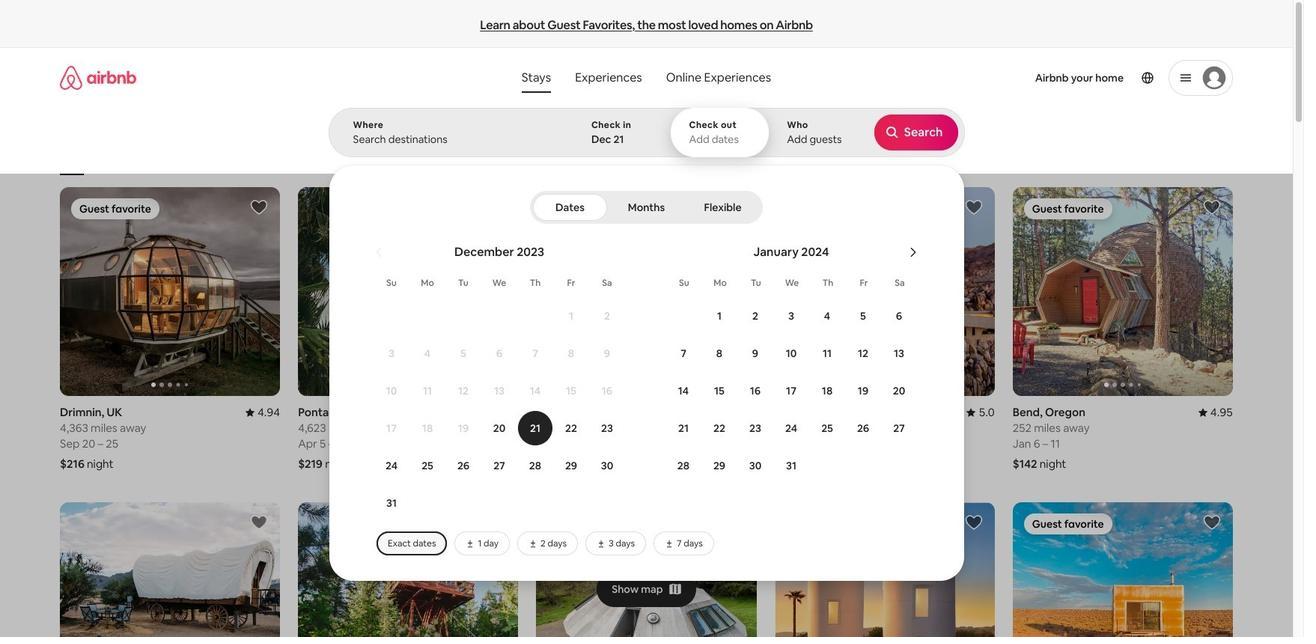Task type: locate. For each thing, give the bounding box(es) containing it.
4.93 out of 5 average rating image
[[484, 406, 519, 420]]

tab panel
[[328, 108, 1305, 581]]

group
[[60, 117, 977, 175], [60, 187, 280, 397], [298, 187, 739, 397], [537, 187, 977, 397], [775, 187, 995, 397], [1013, 187, 1234, 397], [60, 503, 280, 637], [298, 503, 519, 637], [537, 503, 757, 637], [775, 503, 995, 637], [1013, 503, 1234, 637]]

4.94 out of 5 average rating image
[[246, 406, 280, 420]]

tab list
[[533, 191, 760, 224]]

Search destinations field
[[353, 133, 549, 146]]

what can we help you find? tab list
[[510, 63, 654, 93]]

None search field
[[328, 48, 1305, 581]]

add to wishlist: page, arizona image
[[1204, 514, 1222, 532]]

add to wishlist: sandy valley, nevada image
[[250, 514, 268, 532]]

calendar application
[[347, 228, 1305, 526]]

add to wishlist: redberth, uk image
[[727, 198, 745, 216]]

add to wishlist: drimnin, uk image
[[250, 198, 268, 216]]

add to wishlist: joshua tree, california image
[[965, 198, 983, 216]]



Task type: vqa. For each thing, say whether or not it's contained in the screenshot.
PROFILE element at the top
yes



Task type: describe. For each thing, give the bounding box(es) containing it.
5.0 out of 5 average rating image
[[967, 406, 995, 420]]

add to wishlist: bend, oregon image
[[1204, 198, 1222, 216]]

add to wishlist: fernwood, idaho image
[[489, 514, 507, 532]]

profile element
[[797, 48, 1234, 108]]

add to wishlist: joshua tree, california image
[[965, 514, 983, 532]]

4.95 out of 5 average rating image
[[1199, 406, 1234, 420]]



